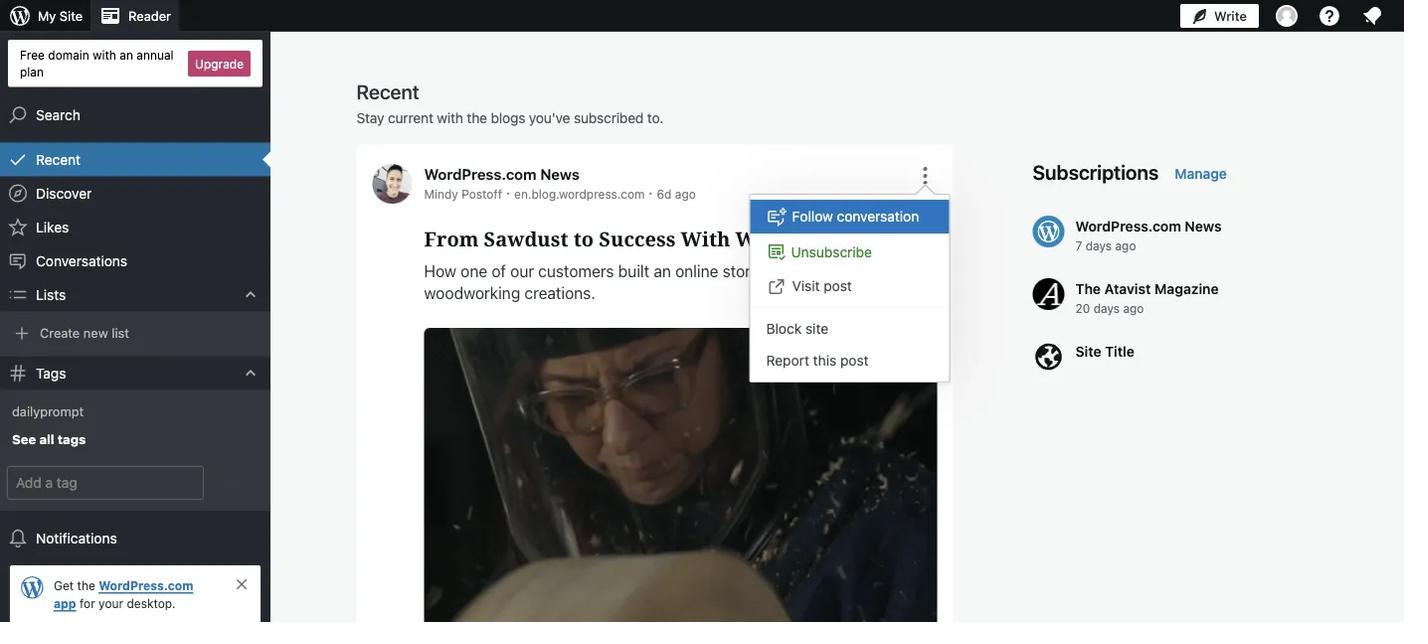 Task type: describe. For each thing, give the bounding box(es) containing it.
block
[[766, 320, 802, 337]]

news for ·
[[540, 166, 580, 183]]

follow conversation button
[[751, 200, 950, 234]]

unsubscribe
[[791, 243, 872, 260]]

with inside the "recent stay current with the blogs you've subscribed to."
[[437, 110, 463, 126]]

1 · from the left
[[506, 185, 510, 201]]

manage link
[[1175, 164, 1227, 184]]

reader
[[128, 8, 171, 23]]

follow conversation
[[792, 208, 919, 224]]

recent for recent stay current with the blogs you've subscribed to.
[[357, 80, 419, 103]]

post inside button
[[824, 278, 852, 294]]

upgrade
[[195, 56, 244, 70]]

an inside 'from sawdust to success with wordpress.com how one of our customers built an online store for her woodworking creations.'
[[654, 262, 671, 281]]

search
[[36, 107, 81, 123]]

tags
[[58, 432, 86, 447]]

create new list
[[40, 325, 129, 340]]

6d ago link
[[657, 187, 696, 201]]

0 horizontal spatial for
[[80, 597, 95, 611]]

plan
[[20, 64, 44, 78]]

all
[[39, 432, 54, 447]]

upgrade button
[[188, 51, 251, 76]]

days inside wordpress.com news 7 days ago
[[1086, 239, 1112, 253]]

visit
[[792, 278, 820, 294]]

built
[[619, 262, 650, 281]]

site
[[806, 320, 829, 337]]

discover link
[[0, 177, 271, 210]]

keyboard_arrow_down image
[[241, 364, 261, 384]]

you've
[[529, 110, 570, 126]]

to
[[574, 225, 594, 253]]

report this post button
[[751, 345, 950, 377]]

post inside "button"
[[841, 353, 869, 369]]

online
[[676, 262, 719, 281]]

site title link
[[1033, 341, 1302, 375]]

free domain with an annual plan
[[20, 48, 174, 78]]

from sawdust to success with wordpress.com main content
[[357, 79, 1320, 623]]

unsubscribe button
[[751, 234, 950, 270]]

postoff
[[462, 187, 502, 201]]

7
[[1076, 239, 1083, 253]]

the atavist magazine 20 days ago
[[1076, 281, 1219, 315]]

title
[[1105, 343, 1135, 360]]

get the
[[54, 579, 99, 593]]

site title
[[1076, 343, 1135, 360]]

search link
[[0, 98, 271, 132]]

dailyprompt
[[12, 404, 84, 419]]

get
[[54, 579, 74, 593]]

wordpress.com news mindy postoff · en.blog.wordpress.com · 6d ago
[[424, 166, 696, 201]]

ago inside wordpress.com news mindy postoff · en.blog.wordpress.com · 6d ago
[[675, 187, 696, 201]]

new
[[83, 325, 108, 340]]

notifications
[[36, 531, 117, 547]]

mindy
[[424, 187, 458, 201]]

with inside free domain with an annual plan
[[93, 48, 116, 62]]

wordpress.com app
[[54, 579, 193, 611]]

her
[[788, 262, 811, 281]]

woodworking creations.
[[424, 284, 596, 303]]

menu containing follow conversation
[[751, 195, 950, 382]]

how
[[424, 262, 457, 281]]

domain
[[48, 48, 89, 62]]

notifications link
[[0, 522, 271, 556]]

my site link
[[0, 0, 91, 32]]

from sawdust to success with wordpress.com how one of our customers built an online store for her woodworking creations.
[[424, 225, 893, 303]]

lists
[[36, 287, 66, 303]]

manage
[[1175, 166, 1227, 182]]

app
[[54, 597, 76, 611]]

list
[[112, 325, 129, 340]]

annual
[[137, 48, 174, 62]]

toggle menu image
[[914, 164, 938, 188]]

conversation
[[837, 208, 919, 224]]

wordpress.com for wordpress.com news 7 days ago
[[1076, 218, 1182, 234]]

one
[[461, 262, 488, 281]]

help image
[[1318, 4, 1342, 28]]

my
[[38, 8, 56, 23]]

report this post
[[766, 353, 869, 369]]

manage your notifications image
[[1361, 4, 1385, 28]]

create
[[40, 325, 80, 340]]

dismiss image
[[234, 577, 250, 593]]

for inside 'from sawdust to success with wordpress.com how one of our customers built an online store for her woodworking creations.'
[[764, 262, 784, 281]]

discover
[[36, 185, 92, 202]]

mindy postoff link
[[424, 187, 502, 201]]



Task type: vqa. For each thing, say whether or not it's contained in the screenshot.
plugin icon
no



Task type: locate. For each thing, give the bounding box(es) containing it.
1 vertical spatial news
[[1185, 218, 1222, 234]]

1 horizontal spatial site
[[1076, 343, 1102, 360]]

recent
[[357, 80, 419, 103], [36, 151, 81, 168]]

recent up discover
[[36, 151, 81, 168]]

0 vertical spatial news
[[540, 166, 580, 183]]

from sawdust to success with wordpress.com link
[[424, 225, 938, 254]]

add
[[223, 476, 247, 491]]

free
[[20, 48, 45, 62]]

store
[[723, 262, 760, 281]]

2 vertical spatial ago
[[1124, 301, 1144, 315]]

1 vertical spatial site
[[1076, 343, 1102, 360]]

keyboard_arrow_down image
[[241, 285, 261, 305]]

en.blog.wordpress.com link
[[514, 187, 645, 201]]

reader link
[[91, 0, 179, 32]]

with right the domain
[[93, 48, 116, 62]]

post right the this
[[841, 353, 869, 369]]

the inside the "recent stay current with the blogs you've subscribed to."
[[467, 110, 487, 126]]

wordpress.com inside wordpress.com app
[[99, 579, 193, 593]]

for your desktop.
[[76, 597, 176, 611]]

current
[[388, 110, 433, 126]]

wordpress.com up desktop.
[[99, 579, 193, 593]]

tags link
[[0, 357, 271, 391]]

from
[[424, 225, 479, 253]]

· left 6d
[[649, 185, 653, 201]]

1 horizontal spatial recent
[[357, 80, 419, 103]]

success
[[599, 225, 676, 253]]

·
[[506, 185, 510, 201], [649, 185, 653, 201]]

Add a tag text field
[[8, 468, 203, 499]]

1 vertical spatial the
[[77, 579, 95, 593]]

0 vertical spatial an
[[120, 48, 133, 62]]

conversations link
[[0, 244, 271, 278]]

1 horizontal spatial ·
[[649, 185, 653, 201]]

dailyprompt link
[[0, 398, 271, 426]]

post
[[824, 278, 852, 294], [841, 353, 869, 369]]

news for ago
[[1185, 218, 1222, 234]]

sawdust
[[484, 225, 569, 253]]

news inside wordpress.com news 7 days ago
[[1185, 218, 1222, 234]]

wordpress.com up 7
[[1076, 218, 1182, 234]]

1 horizontal spatial an
[[654, 262, 671, 281]]

tooltip containing follow conversation
[[740, 184, 950, 383]]

write
[[1215, 8, 1247, 23]]

your
[[99, 597, 123, 611]]

0 vertical spatial with
[[93, 48, 116, 62]]

1 vertical spatial post
[[841, 353, 869, 369]]

with right current
[[437, 110, 463, 126]]

create new list link
[[0, 319, 271, 349]]

news up en.blog.wordpress.com on the top left
[[540, 166, 580, 183]]

1 vertical spatial an
[[654, 262, 671, 281]]

our
[[510, 262, 534, 281]]

desktop.
[[127, 597, 176, 611]]

my site
[[38, 8, 83, 23]]

0 horizontal spatial ·
[[506, 185, 510, 201]]

the
[[467, 110, 487, 126], [77, 579, 95, 593]]

1 vertical spatial days
[[1094, 301, 1120, 315]]

for down get the
[[80, 597, 95, 611]]

recent link
[[0, 143, 271, 177]]

ago down atavist
[[1124, 301, 1144, 315]]

post right visit
[[824, 278, 852, 294]]

1 vertical spatial for
[[80, 597, 95, 611]]

for left her
[[764, 262, 784, 281]]

wordpress.com up postoff
[[424, 166, 537, 183]]

of
[[492, 262, 506, 281]]

the right get on the bottom left
[[77, 579, 95, 593]]

the left blogs
[[467, 110, 487, 126]]

0 horizontal spatial site
[[60, 8, 83, 23]]

0 vertical spatial ago
[[675, 187, 696, 201]]

an inside free domain with an annual plan
[[120, 48, 133, 62]]

0 horizontal spatial news
[[540, 166, 580, 183]]

days
[[1086, 239, 1112, 253], [1094, 301, 1120, 315]]

wordpress.com inside wordpress.com news 7 days ago
[[1076, 218, 1182, 234]]

wordpress.com down follow
[[736, 225, 893, 253]]

recent for recent
[[36, 151, 81, 168]]

with
[[681, 225, 731, 253]]

this
[[813, 353, 837, 369]]

likes
[[36, 219, 69, 235]]

customers
[[538, 262, 614, 281]]

see all tags link
[[0, 426, 271, 456]]

ago right 6d
[[675, 187, 696, 201]]

ago
[[675, 187, 696, 201], [1116, 239, 1137, 253], [1124, 301, 1144, 315]]

tags
[[36, 365, 66, 382]]

wordpress.com for wordpress.com news mindy postoff · en.blog.wordpress.com · 6d ago
[[424, 166, 537, 183]]

0 horizontal spatial an
[[120, 48, 133, 62]]

· down wordpress.com news 'link'
[[506, 185, 510, 201]]

0 vertical spatial days
[[1086, 239, 1112, 253]]

news
[[540, 166, 580, 183], [1185, 218, 1222, 234]]

subscribed to.
[[574, 110, 664, 126]]

en.blog.wordpress.com
[[514, 187, 645, 201]]

an left annual at the top left of the page
[[120, 48, 133, 62]]

an
[[120, 48, 133, 62], [654, 262, 671, 281]]

0 vertical spatial the
[[467, 110, 487, 126]]

1 vertical spatial recent
[[36, 151, 81, 168]]

see all tags
[[12, 432, 86, 447]]

site inside site title link
[[1076, 343, 1102, 360]]

news inside wordpress.com news mindy postoff · en.blog.wordpress.com · 6d ago
[[540, 166, 580, 183]]

stay
[[357, 110, 384, 126]]

1 vertical spatial with
[[437, 110, 463, 126]]

1 horizontal spatial for
[[764, 262, 784, 281]]

magazine
[[1155, 281, 1219, 297]]

recent up stay
[[357, 80, 419, 103]]

mindy postoff image
[[373, 164, 412, 204]]

ago up atavist
[[1116, 239, 1137, 253]]

0 horizontal spatial with
[[93, 48, 116, 62]]

wordpress.com news link
[[424, 166, 580, 183]]

1 horizontal spatial with
[[437, 110, 463, 126]]

site
[[60, 8, 83, 23], [1076, 343, 1102, 360]]

0 vertical spatial post
[[824, 278, 852, 294]]

0 horizontal spatial recent
[[36, 151, 81, 168]]

wordpress.com inside 'from sawdust to success with wordpress.com how one of our customers built an online store for her woodworking creations.'
[[736, 225, 893, 253]]

recent inside the "recent stay current with the blogs you've subscribed to."
[[357, 80, 419, 103]]

add group
[[0, 464, 271, 503]]

0 vertical spatial for
[[764, 262, 784, 281]]

1 horizontal spatial the
[[467, 110, 487, 126]]

site left title on the right of page
[[1076, 343, 1102, 360]]

follow
[[792, 208, 833, 224]]

for
[[764, 262, 784, 281], [80, 597, 95, 611]]

0 horizontal spatial the
[[77, 579, 95, 593]]

blogs
[[491, 110, 526, 126]]

site inside "my site" link
[[60, 8, 83, 23]]

2 · from the left
[[649, 185, 653, 201]]

days right 7
[[1086, 239, 1112, 253]]

write link
[[1181, 0, 1259, 32]]

my profile image
[[1276, 5, 1298, 27]]

6d
[[657, 187, 672, 201]]

1 vertical spatial ago
[[1116, 239, 1137, 253]]

likes link
[[0, 210, 271, 244]]

recent stay current with the blogs you've subscribed to.
[[357, 80, 664, 126]]

an right built
[[654, 262, 671, 281]]

atavist
[[1105, 281, 1151, 297]]

conversations
[[36, 253, 127, 269]]

days inside the atavist magazine 20 days ago
[[1094, 301, 1120, 315]]

20
[[1076, 301, 1091, 315]]

news down manage "link"
[[1185, 218, 1222, 234]]

wordpress.com news 7 days ago
[[1076, 218, 1222, 253]]

visit post
[[792, 278, 852, 294]]

0 vertical spatial recent
[[357, 80, 419, 103]]

lists link
[[0, 278, 271, 312]]

tooltip
[[740, 184, 950, 383]]

block site button
[[751, 312, 950, 345]]

wordpress.com for wordpress.com app
[[99, 579, 193, 593]]

the
[[1076, 281, 1101, 297]]

report
[[766, 353, 810, 369]]

0 vertical spatial site
[[60, 8, 83, 23]]

days right 20 at the right of the page
[[1094, 301, 1120, 315]]

site right my
[[60, 8, 83, 23]]

visit post button
[[751, 270, 950, 303]]

1 horizontal spatial news
[[1185, 218, 1222, 234]]

subscriptions
[[1033, 160, 1159, 184]]

wordpress.com inside wordpress.com news mindy postoff · en.blog.wordpress.com · 6d ago
[[424, 166, 537, 183]]

ago inside wordpress.com news 7 days ago
[[1116, 239, 1137, 253]]

menu
[[751, 195, 950, 382]]

ago inside the atavist magazine 20 days ago
[[1124, 301, 1144, 315]]



